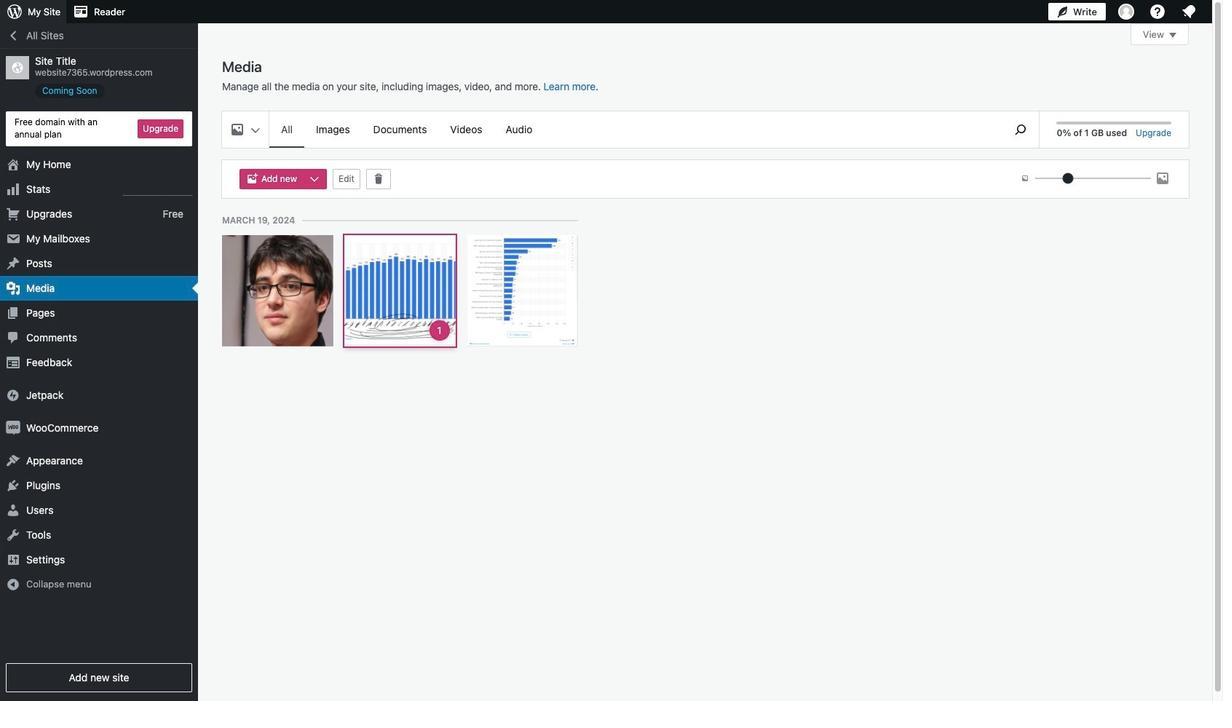 Task type: describe. For each thing, give the bounding box(es) containing it.
thispersondoesnotexist.com image
[[222, 235, 333, 346]]

edited graph image
[[344, 235, 456, 346]]

highest hourly views 0 image
[[123, 186, 192, 196]]

help image
[[1149, 3, 1167, 20]]



Task type: locate. For each thing, give the bounding box(es) containing it.
closed image
[[1170, 33, 1177, 38]]

None range field
[[1035, 172, 1152, 185]]

manage your notifications image
[[1181, 3, 1198, 20]]

my profile image
[[1119, 4, 1135, 20]]

get_image_file (2) image
[[467, 235, 578, 346]]

1 img image from the top
[[6, 388, 20, 402]]

menu
[[269, 111, 996, 148]]

1 vertical spatial img image
[[6, 421, 20, 435]]

group
[[240, 169, 333, 189]]

open search image
[[1003, 121, 1040, 138]]

None search field
[[1003, 111, 1040, 148]]

2 img image from the top
[[6, 421, 20, 435]]

img image
[[6, 388, 20, 402], [6, 421, 20, 435]]

0 vertical spatial img image
[[6, 388, 20, 402]]

main content
[[222, 23, 1189, 354]]



Task type: vqa. For each thing, say whether or not it's contained in the screenshot.
TEXT BOX
no



